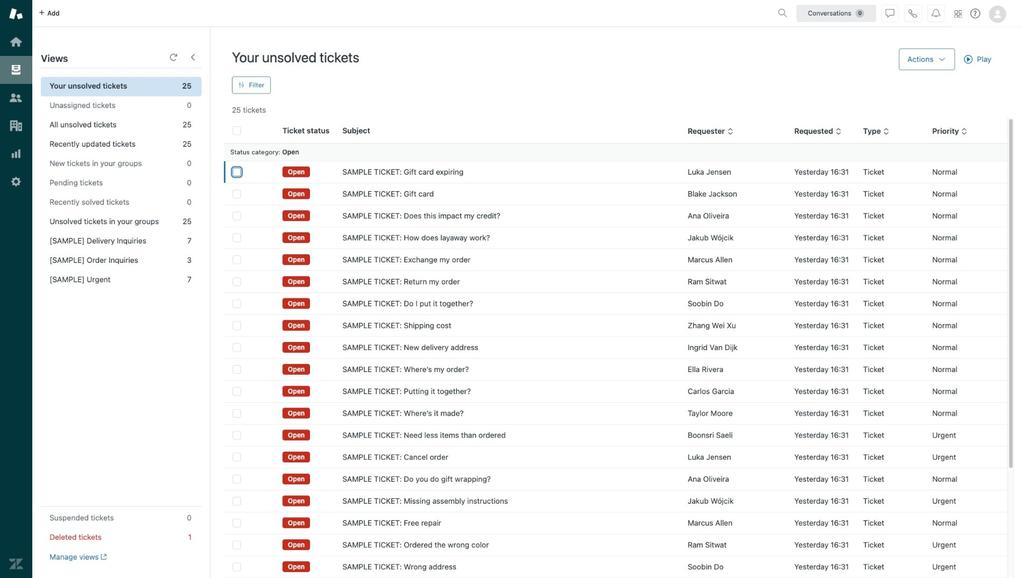 Task type: locate. For each thing, give the bounding box(es) containing it.
11 row from the top
[[224, 381, 1008, 403]]

15 row from the top
[[224, 469, 1008, 491]]

customers image
[[9, 91, 23, 105]]

refresh views pane image
[[169, 53, 178, 61]]

1 row from the top
[[224, 161, 1008, 183]]

3 row from the top
[[224, 205, 1008, 227]]

opens in a new tab image
[[99, 554, 107, 561]]

9 row from the top
[[224, 337, 1008, 359]]

13 row from the top
[[224, 425, 1008, 447]]

7 row from the top
[[224, 293, 1008, 315]]

zendesk products image
[[954, 10, 962, 18]]

8 row from the top
[[224, 315, 1008, 337]]

10 row from the top
[[224, 359, 1008, 381]]

organizations image
[[9, 119, 23, 133]]

zendesk support image
[[9, 7, 23, 21]]

17 row from the top
[[224, 513, 1008, 534]]

notifications image
[[932, 9, 940, 17]]

5 row from the top
[[224, 249, 1008, 271]]

row
[[224, 161, 1008, 183], [224, 183, 1008, 205], [224, 205, 1008, 227], [224, 227, 1008, 249], [224, 249, 1008, 271], [224, 271, 1008, 293], [224, 293, 1008, 315], [224, 315, 1008, 337], [224, 337, 1008, 359], [224, 359, 1008, 381], [224, 381, 1008, 403], [224, 403, 1008, 425], [224, 425, 1008, 447], [224, 447, 1008, 469], [224, 469, 1008, 491], [224, 491, 1008, 513], [224, 513, 1008, 534], [224, 534, 1008, 556], [224, 556, 1008, 578], [224, 578, 1008, 579]]



Task type: describe. For each thing, give the bounding box(es) containing it.
2 row from the top
[[224, 183, 1008, 205]]

get help image
[[971, 9, 980, 18]]

button displays agent's chat status as invisible. image
[[886, 9, 894, 17]]

19 row from the top
[[224, 556, 1008, 578]]

main element
[[0, 0, 32, 579]]

16 row from the top
[[224, 491, 1008, 513]]

get started image
[[9, 35, 23, 49]]

12 row from the top
[[224, 403, 1008, 425]]

20 row from the top
[[224, 578, 1008, 579]]

zendesk image
[[9, 558, 23, 572]]

18 row from the top
[[224, 534, 1008, 556]]

admin image
[[9, 175, 23, 189]]

14 row from the top
[[224, 447, 1008, 469]]

4 row from the top
[[224, 227, 1008, 249]]

reporting image
[[9, 147, 23, 161]]

6 row from the top
[[224, 271, 1008, 293]]

hide panel views image
[[188, 53, 197, 61]]

views image
[[9, 63, 23, 77]]



Task type: vqa. For each thing, say whether or not it's contained in the screenshot.
"menu item"
no



